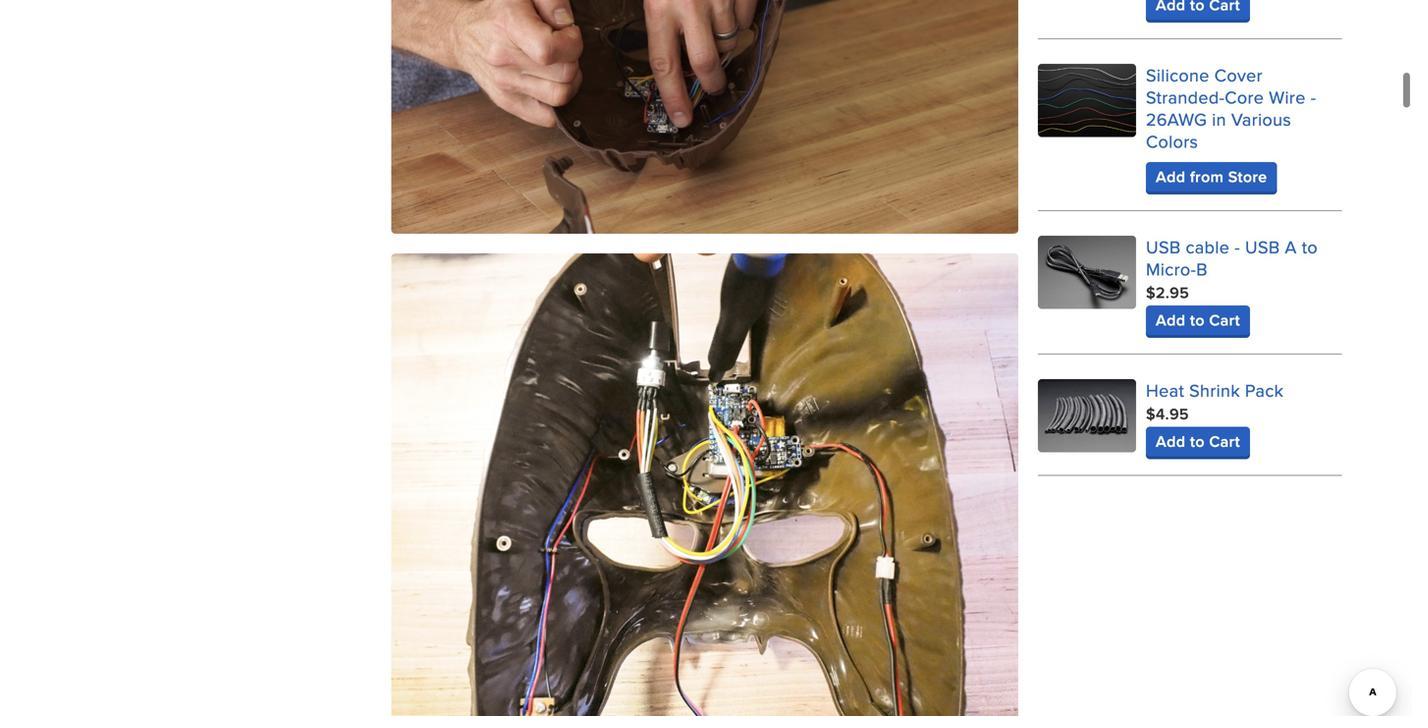 Task type: describe. For each thing, give the bounding box(es) containing it.
- inside usb cable - usb a to micro-b $2.95 add to cart
[[1235, 234, 1241, 259]]

- inside silicone cover stranded-core wire - 26awg in various colors
[[1311, 84, 1317, 109]]

add from store link
[[1147, 162, 1278, 191]]

to for usb cable - usb a to micro-b
[[1303, 234, 1319, 259]]

1 usb from the left
[[1147, 234, 1182, 259]]

pack
[[1246, 378, 1284, 403]]

from
[[1191, 165, 1225, 188]]

usb cable - usb a to micro-b - 3 foot long image
[[1039, 236, 1137, 309]]

in
[[1213, 106, 1227, 131]]

cover
[[1215, 62, 1264, 87]]

cart inside usb cable - usb a to micro-b $2.95 add to cart
[[1210, 308, 1241, 331]]

add inside 'heat shrink pack $4.95 add to cart'
[[1157, 430, 1186, 453]]

add from store
[[1157, 165, 1268, 188]]

wire
[[1270, 84, 1307, 109]]

add to cart link for micro-
[[1147, 305, 1251, 335]]

26awg
[[1147, 106, 1208, 131]]

2 usb from the left
[[1246, 234, 1281, 259]]

hacks_p6130361.jpg image
[[391, 253, 1019, 716]]

silicone
[[1147, 62, 1210, 87]]

add to cart link for cart
[[1147, 427, 1251, 456]]

stranded-
[[1147, 84, 1226, 109]]

add inside usb cable - usb a to micro-b $2.95 add to cart
[[1157, 308, 1186, 331]]



Task type: vqa. For each thing, say whether or not it's contained in the screenshot.
- inside the USB CABLE - USB A TO MICRO-B $2.95 ADD TO CART
yes



Task type: locate. For each thing, give the bounding box(es) containing it.
1 vertical spatial add to cart link
[[1147, 427, 1251, 456]]

usb left cable
[[1147, 234, 1182, 259]]

usb cable - usb a to micro-b $2.95 add to cart
[[1147, 234, 1319, 331]]

1 vertical spatial to
[[1191, 308, 1206, 331]]

add to cart link down $2.95
[[1147, 305, 1251, 335]]

close up of ends of various small heat shink tubes image
[[1039, 379, 1137, 453]]

0 horizontal spatial -
[[1235, 234, 1241, 259]]

1 vertical spatial cart
[[1210, 430, 1241, 453]]

usb
[[1147, 234, 1182, 259], [1246, 234, 1281, 259]]

silicone cover stranded-core wire - 26awg in various colors link
[[1147, 62, 1317, 154]]

to right a
[[1303, 234, 1319, 259]]

1 horizontal spatial -
[[1311, 84, 1317, 109]]

core
[[1226, 84, 1265, 109]]

0 vertical spatial cart
[[1210, 308, 1241, 331]]

to for heat shrink pack
[[1191, 430, 1206, 453]]

0 vertical spatial add to cart link
[[1147, 305, 1251, 335]]

2 add to cart link from the top
[[1147, 427, 1251, 456]]

add to cart link
[[1147, 305, 1251, 335], [1147, 427, 1251, 456]]

add inside add from store link
[[1157, 165, 1186, 188]]

cart inside 'heat shrink pack $4.95 add to cart'
[[1210, 430, 1241, 453]]

micro-
[[1147, 256, 1197, 281]]

to
[[1303, 234, 1319, 259], [1191, 308, 1206, 331], [1191, 430, 1206, 453]]

- right "wire"
[[1311, 84, 1317, 109]]

1 add to cart link from the top
[[1147, 305, 1251, 335]]

0 horizontal spatial usb
[[1147, 234, 1182, 259]]

add
[[1157, 165, 1186, 188], [1157, 308, 1186, 331], [1157, 430, 1186, 453]]

usb left a
[[1246, 234, 1281, 259]]

1 vertical spatial -
[[1235, 234, 1241, 259]]

0 vertical spatial add
[[1157, 165, 1186, 188]]

- right cable
[[1235, 234, 1241, 259]]

cable
[[1187, 234, 1230, 259]]

cart down usb cable - usb a to micro-b link
[[1210, 308, 1241, 331]]

cart down heat shrink pack link
[[1210, 430, 1241, 453]]

heat shrink pack $4.95 add to cart
[[1147, 378, 1284, 453]]

a
[[1286, 234, 1298, 259]]

1 horizontal spatial usb
[[1246, 234, 1281, 259]]

1 add from the top
[[1157, 165, 1186, 188]]

add to cart link down $4.95 in the bottom right of the page
[[1147, 427, 1251, 456]]

b
[[1197, 256, 1209, 281]]

add down 'colors'
[[1157, 165, 1186, 188]]

0 vertical spatial -
[[1311, 84, 1317, 109]]

cart
[[1210, 308, 1241, 331], [1210, 430, 1241, 453]]

silicone cover stranded-core wire - 26awg in various colors image
[[1039, 64, 1137, 137]]

0 vertical spatial to
[[1303, 234, 1319, 259]]

heat shrink pack link
[[1147, 378, 1284, 403]]

1 cart from the top
[[1210, 308, 1241, 331]]

add down $4.95 in the bottom right of the page
[[1157, 430, 1186, 453]]

colors
[[1147, 129, 1199, 154]]

1 vertical spatial add
[[1157, 308, 1186, 331]]

heat
[[1147, 378, 1185, 403]]

2 add from the top
[[1157, 308, 1186, 331]]

-
[[1311, 84, 1317, 109], [1235, 234, 1241, 259]]

2 cart from the top
[[1210, 430, 1241, 453]]

hacks_afchewcomp_v001_15600.jpg image
[[391, 0, 1019, 234]]

$4.95
[[1147, 402, 1190, 425]]

to inside 'heat shrink pack $4.95 add to cart'
[[1191, 430, 1206, 453]]

3 add from the top
[[1157, 430, 1186, 453]]

to down shrink
[[1191, 430, 1206, 453]]

usb cable - usb a to micro-b link
[[1147, 234, 1319, 281]]

2 vertical spatial add
[[1157, 430, 1186, 453]]

to down b
[[1191, 308, 1206, 331]]

various
[[1232, 106, 1292, 131]]

store
[[1229, 165, 1268, 188]]

add down $2.95
[[1157, 308, 1186, 331]]

$2.95
[[1147, 281, 1190, 304]]

shrink
[[1190, 378, 1241, 403]]

silicone cover stranded-core wire - 26awg in various colors
[[1147, 62, 1317, 154]]

2 vertical spatial to
[[1191, 430, 1206, 453]]



